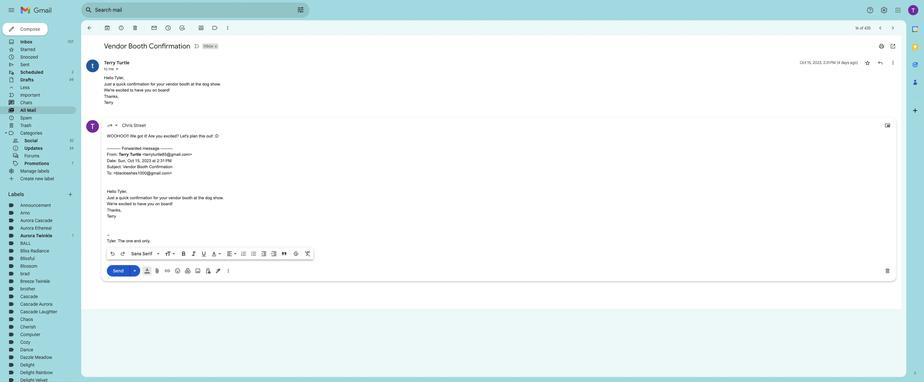 Task type: describe. For each thing, give the bounding box(es) containing it.
2:31 pm inside '---------- forwarded message --------- from: terry turtle <terryturtle85@gmail.com> date: sun, oct 15, 2023 at 2:31 pm subject: vendor booth confirmation to:  <blacklashes1000@gmail.com>'
[[157, 158, 172, 163]]

less button
[[0, 84, 76, 91]]

bliss radiance
[[20, 248, 49, 254]]

starred link
[[20, 47, 35, 52]]

cherish
[[20, 325, 36, 330]]

cascade laughter link
[[20, 309, 57, 315]]

main menu image
[[8, 6, 15, 14]]

hello inside 'message body' text box
[[107, 189, 116, 194]]

sun,
[[118, 158, 126, 163]]

1 vertical spatial to
[[130, 88, 133, 93]]

dazzle meadow
[[20, 355, 52, 361]]

labels
[[38, 168, 49, 174]]

0 vertical spatial just
[[104, 82, 112, 86]]

2:31 pm inside cell
[[824, 60, 836, 65]]

board! inside 'message body' text box
[[161, 202, 173, 207]]

plan
[[190, 134, 198, 138]]

report spam image
[[118, 25, 124, 31]]

delight for delight rainbow
[[20, 370, 35, 376]]

dance
[[20, 347, 33, 353]]

all mail link
[[20, 108, 36, 113]]

announcement
[[20, 203, 51, 208]]

terry up to me
[[104, 60, 116, 66]]

---------- forwarded message --------- from: terry turtle <terryturtle85@gmail.com> date: sun, oct 15, 2023 at 2:31 pm subject: vendor booth confirmation to:  <blacklashes1000@gmail.com>
[[107, 146, 192, 176]]

compose button
[[3, 23, 48, 36]]

booth inside '---------- forwarded message --------- from: terry turtle <terryturtle85@gmail.com> date: sun, oct 15, 2023 at 2:31 pm subject: vendor booth confirmation to:  <blacklashes1000@gmail.com>'
[[137, 165, 148, 169]]

aurora ethereal link
[[20, 226, 52, 231]]

spam
[[20, 115, 32, 121]]

scheduled
[[20, 69, 43, 75]]

more options image
[[227, 268, 230, 274]]

terry inside '---------- forwarded message --------- from: terry turtle <terryturtle85@gmail.com> date: sun, oct 15, 2023 at 2:31 pm subject: vendor booth confirmation to:  <blacklashes1000@gmail.com>'
[[119, 152, 129, 157]]

delight rainbow link
[[20, 370, 53, 376]]

0 vertical spatial booth
[[128, 42, 147, 50]]

woohoo!!
[[107, 134, 129, 138]]

manage labels link
[[20, 168, 49, 174]]

remove formatting ‪(⌘\)‬ image
[[305, 251, 311, 257]]

toggle confidential mode image
[[205, 268, 211, 274]]

16
[[856, 26, 859, 30]]

confirmation inside '---------- forwarded message --------- from: terry turtle <terryturtle85@gmail.com> date: sun, oct 15, 2023 at 2:31 pm subject: vendor booth confirmation to:  <blacklashes1000@gmail.com>'
[[149, 165, 172, 169]]

manage labels create new label
[[20, 168, 54, 182]]

1 vertical spatial you
[[156, 134, 163, 138]]

categories
[[20, 130, 42, 136]]

0 horizontal spatial turtle
[[117, 60, 129, 66]]

the
[[118, 239, 125, 244]]

oct 15, 2023, 2:31 pm (4 days ago)
[[800, 60, 858, 65]]

sans serif
[[131, 251, 152, 257]]

arno
[[20, 210, 30, 216]]

2023,
[[813, 60, 823, 65]]

meadow
[[35, 355, 52, 361]]

mark as unread image
[[151, 25, 157, 31]]

aurora cascade link
[[20, 218, 52, 224]]

one
[[126, 239, 133, 244]]

sent link
[[20, 62, 29, 68]]

send
[[113, 268, 124, 274]]

ball link
[[20, 241, 31, 247]]

aurora ethereal
[[20, 226, 52, 231]]

cascade for cascade aurora
[[20, 302, 38, 307]]

0 vertical spatial hello tyler, just a quick confirmation for your vendor booth at the dog show. we're excited to have you on board! thanks, terry
[[104, 76, 221, 105]]

0 vertical spatial on
[[152, 88, 157, 93]]

move to inbox image
[[198, 25, 204, 31]]

create
[[20, 176, 34, 182]]

search mail image
[[83, 4, 95, 16]]

computer link
[[20, 332, 40, 338]]

cascade up ethereal
[[35, 218, 52, 224]]

0 vertical spatial show.
[[210, 82, 221, 86]]

new
[[35, 176, 43, 182]]

terry up tyler.
[[107, 214, 116, 219]]

0 horizontal spatial a
[[113, 82, 115, 86]]

aurora cascade
[[20, 218, 52, 224]]

<terryturtle85@gmail.com>
[[142, 152, 192, 157]]

34
[[69, 146, 74, 151]]

we
[[130, 134, 136, 138]]

inbox for the 'inbox' button at top left
[[204, 44, 213, 49]]

brother link
[[20, 286, 35, 292]]

hello tyler, just a quick confirmation for your vendor booth at the dog show. we're excited to have you on board! thanks, terry inside 'message body' text box
[[107, 189, 224, 219]]

15, inside cell
[[808, 60, 812, 65]]

delight for delight link
[[20, 363, 35, 368]]

snooze image
[[165, 25, 171, 31]]

message
[[143, 146, 159, 151]]

serif
[[142, 251, 152, 257]]

show. inside 'message body' text box
[[213, 196, 224, 200]]

15, inside '---------- forwarded message --------- from: terry turtle <terryturtle85@gmail.com> date: sun, oct 15, 2023 at 2:31 pm subject: vendor booth confirmation to:  <blacklashes1000@gmail.com>'
[[135, 158, 141, 163]]

labels
[[8, 192, 24, 198]]

announcement link
[[20, 203, 51, 208]]

discard draft ‪(⌘⇧d)‬ image
[[885, 268, 891, 274]]

Message Body text field
[[107, 133, 891, 244]]

all
[[20, 108, 26, 113]]

terry up type of response icon
[[104, 100, 113, 105]]

redo ‪(⌘y)‬ image
[[120, 251, 126, 257]]

vendor inside 'message body' text box
[[169, 196, 181, 200]]

(4
[[837, 60, 841, 65]]

forums link
[[24, 153, 39, 159]]

arno link
[[20, 210, 30, 216]]

newer image
[[878, 25, 884, 31]]

inbox link
[[20, 39, 32, 45]]

starred
[[20, 47, 35, 52]]

advanced search options image
[[294, 3, 307, 16]]

we're inside 'message body' text box
[[107, 202, 117, 207]]

your inside 'message body' text box
[[159, 196, 167, 200]]

excited inside 'message body' text box
[[119, 202, 132, 207]]

trash link
[[20, 123, 31, 128]]

laughter
[[39, 309, 57, 315]]

send button
[[107, 266, 130, 277]]

updates
[[24, 146, 43, 151]]

cascade laughter
[[20, 309, 57, 315]]

cascade link
[[20, 294, 38, 300]]

0 vertical spatial have
[[135, 88, 144, 93]]

scheduled link
[[20, 69, 43, 75]]

delete image
[[132, 25, 138, 31]]

manage
[[20, 168, 36, 174]]

sent
[[20, 62, 29, 68]]

:d
[[214, 134, 219, 138]]

Search mail text field
[[95, 7, 279, 13]]

delight link
[[20, 363, 35, 368]]

0 vertical spatial you
[[145, 88, 151, 93]]

archive image
[[104, 25, 110, 31]]

0 vertical spatial quick
[[116, 82, 126, 86]]

Not starred checkbox
[[865, 60, 871, 66]]

radiance
[[31, 248, 49, 254]]

cozy
[[20, 340, 30, 345]]

oct 15, 2023, 2:31 pm (4 days ago) cell
[[800, 60, 858, 66]]

aurora twinkle link
[[20, 233, 52, 239]]

out!
[[206, 134, 213, 138]]

bliss
[[20, 248, 29, 254]]

32
[[70, 138, 74, 143]]

aurora for aurora ethereal
[[20, 226, 34, 231]]

0 vertical spatial dog
[[202, 82, 209, 86]]

cascade aurora
[[20, 302, 52, 307]]

days
[[841, 60, 850, 65]]

of
[[860, 26, 864, 30]]

cascade for cascade link
[[20, 294, 38, 300]]

brother
[[20, 286, 35, 292]]

snoozed link
[[20, 54, 38, 60]]

mail
[[27, 108, 36, 113]]

breeze
[[20, 279, 34, 285]]

numbered list ‪(⌘⇧7)‬ image
[[240, 251, 247, 257]]

sans
[[131, 251, 141, 257]]

oct inside cell
[[800, 60, 807, 65]]

ago)
[[851, 60, 858, 65]]

cascade aurora link
[[20, 302, 52, 307]]

dog inside 'message body' text box
[[205, 196, 212, 200]]

gmail image
[[20, 4, 55, 16]]

not starred image
[[865, 60, 871, 66]]

strikethrough ‪(⌘⇧x)‬ image
[[293, 251, 299, 257]]

it!
[[144, 134, 147, 138]]

promotions
[[24, 161, 49, 167]]



Task type: vqa. For each thing, say whether or not it's contained in the screenshot.


Task type: locate. For each thing, give the bounding box(es) containing it.
2:31 pm down <terryturtle85@gmail.com>
[[157, 158, 172, 163]]

0 vertical spatial vendor
[[166, 82, 178, 86]]

1 confirmation from the top
[[149, 42, 190, 50]]

insert link ‪(⌘k)‬ image
[[164, 268, 171, 274]]

promotions link
[[24, 161, 49, 167]]

0 horizontal spatial 2:31 pm
[[157, 158, 172, 163]]

thanks, down me in the top left of the page
[[104, 94, 119, 99]]

0 vertical spatial we're
[[104, 88, 115, 93]]

1 vertical spatial tyler,
[[117, 189, 127, 194]]

this
[[199, 134, 205, 138]]

tyler, down the subject:
[[117, 189, 127, 194]]

hello down to:
[[107, 189, 116, 194]]

the inside 'message body' text box
[[198, 196, 204, 200]]

vendor down sun,
[[123, 165, 136, 169]]

bliss radiance link
[[20, 248, 49, 254]]

quick down <blacklashes1000@gmail.com> on the left of the page
[[119, 196, 129, 200]]

board!
[[158, 88, 170, 93], [161, 202, 173, 207]]

settings image
[[881, 6, 888, 14]]

0 vertical spatial thanks,
[[104, 94, 119, 99]]

blissful
[[20, 256, 35, 262]]

0 vertical spatial oct
[[800, 60, 807, 65]]

1 vertical spatial have
[[137, 202, 146, 207]]

breeze twinkle link
[[20, 279, 50, 285]]

0 vertical spatial booth
[[179, 82, 190, 86]]

1 vertical spatial the
[[198, 196, 204, 200]]

twinkle right 'breeze'
[[35, 279, 50, 285]]

confirmation down <blacklashes1000@gmail.com> on the left of the page
[[130, 196, 152, 200]]

underline ‪(⌘u)‬ image
[[201, 251, 207, 257]]

a down the subject:
[[116, 196, 118, 200]]

cascade down cascade link
[[20, 302, 38, 307]]

1 vertical spatial at
[[152, 158, 156, 163]]

2
[[72, 70, 74, 75]]

dance link
[[20, 347, 33, 353]]

aurora up laughter
[[39, 302, 52, 307]]

1 vertical spatial hello tyler, just a quick confirmation for your vendor booth at the dog show. we're excited to have you on board! thanks, terry
[[107, 189, 224, 219]]

1 horizontal spatial 15,
[[808, 60, 812, 65]]

0 vertical spatial 2:31 pm
[[824, 60, 836, 65]]

0 vertical spatial twinkle
[[36, 233, 52, 239]]

2 delight from the top
[[20, 370, 35, 376]]

1 vertical spatial a
[[116, 196, 118, 200]]

show details image
[[115, 67, 119, 71]]

at
[[191, 82, 194, 86], [152, 158, 156, 163], [194, 196, 197, 200]]

1 vertical spatial thanks,
[[107, 208, 122, 213]]

0 vertical spatial tyler,
[[115, 76, 124, 80]]

0 vertical spatial turtle
[[117, 60, 129, 66]]

0 vertical spatial hello
[[104, 76, 113, 80]]

excited?
[[164, 134, 179, 138]]

dazzle meadow link
[[20, 355, 52, 361]]

more send options image
[[132, 268, 138, 274]]

inbox inside button
[[204, 44, 213, 49]]

1 vertical spatial vendor
[[169, 196, 181, 200]]

1 vertical spatial we're
[[107, 202, 117, 207]]

forums
[[24, 153, 39, 159]]

quick
[[116, 82, 126, 86], [119, 196, 129, 200]]

cascade down brother
[[20, 294, 38, 300]]

0 horizontal spatial 15,
[[135, 158, 141, 163]]

1 vertical spatial 2:31 pm
[[157, 158, 172, 163]]

just
[[104, 82, 112, 86], [107, 196, 114, 200]]

0 horizontal spatial oct
[[128, 158, 134, 163]]

a inside text box
[[116, 196, 118, 200]]

indent more ‪(⌘])‬ image
[[271, 251, 277, 257]]

inbox
[[20, 39, 32, 45], [204, 44, 213, 49]]

inbox button
[[202, 43, 214, 49]]

insert photo image
[[195, 268, 201, 274]]

inbox inside labels navigation
[[20, 39, 32, 45]]

1 horizontal spatial inbox
[[204, 44, 213, 49]]

categories link
[[20, 130, 42, 136]]

2023
[[142, 158, 151, 163]]

back to all mail image
[[86, 25, 93, 31]]

blissful link
[[20, 256, 35, 262]]

we're down to:
[[107, 202, 117, 207]]

inbox for inbox link in the top of the page
[[20, 39, 32, 45]]

twinkle down ethereal
[[36, 233, 52, 239]]

1 horizontal spatial turtle
[[130, 152, 141, 157]]

from:
[[107, 152, 118, 157]]

labels navigation
[[0, 20, 81, 383]]

1 vertical spatial booth
[[182, 196, 193, 200]]

tyler, inside 'message body' text box
[[117, 189, 127, 194]]

-- tyler. the one and only.
[[107, 233, 151, 244]]

1 vertical spatial just
[[107, 196, 114, 200]]

oct left 2023,
[[800, 60, 807, 65]]

1
[[72, 233, 74, 238]]

435
[[865, 26, 871, 30]]

inbox down the labels 'icon'
[[204, 44, 213, 49]]

0 vertical spatial confirmation
[[127, 82, 149, 86]]

thanks, up tyler.
[[107, 208, 122, 213]]

vendor inside '---------- forwarded message --------- from: terry turtle <terryturtle85@gmail.com> date: sun, oct 15, 2023 at 2:31 pm subject: vendor booth confirmation to:  <blacklashes1000@gmail.com>'
[[123, 165, 136, 169]]

less
[[20, 85, 30, 90]]

insert emoji ‪(⌘⇧2)‬ image
[[174, 268, 181, 274]]

indent less ‪(⌘[)‬ image
[[261, 251, 267, 257]]

107
[[68, 39, 74, 44]]

older image
[[890, 25, 897, 31]]

1 vertical spatial turtle
[[130, 152, 141, 157]]

aurora for aurora cascade
[[20, 218, 34, 224]]

cascade for cascade laughter
[[20, 309, 38, 315]]

1 vertical spatial your
[[159, 196, 167, 200]]

quick inside 'message body' text box
[[119, 196, 129, 200]]

updates link
[[24, 146, 43, 151]]

computer
[[20, 332, 40, 338]]

turtle down forwarded
[[130, 152, 141, 157]]

more image
[[225, 25, 231, 31]]

compose
[[20, 26, 40, 32]]

hello down to me
[[104, 76, 113, 80]]

turtle up show details icon
[[117, 60, 129, 66]]

confirmation down terry turtle
[[127, 82, 149, 86]]

twinkle for aurora twinkle
[[36, 233, 52, 239]]

2 vertical spatial at
[[194, 196, 197, 200]]

booth up <blacklashes1000@gmail.com> on the left of the page
[[137, 165, 148, 169]]

16 of 435
[[856, 26, 871, 30]]

rainbow
[[36, 370, 53, 376]]

delight
[[20, 363, 35, 368], [20, 370, 35, 376]]

booth inside 'message body' text box
[[182, 196, 193, 200]]

ball
[[20, 241, 31, 247]]

delight down delight link
[[20, 370, 35, 376]]

15, left 2023
[[135, 158, 141, 163]]

booth
[[128, 42, 147, 50], [137, 165, 148, 169]]

inbox up starred
[[20, 39, 32, 45]]

quote ‪(⌘⇧9)‬ image
[[281, 251, 287, 257]]

0 vertical spatial excited
[[116, 88, 129, 93]]

subject:
[[107, 165, 122, 169]]

type of response image
[[107, 122, 113, 129]]

quick down show details icon
[[116, 82, 126, 86]]

chaos
[[20, 317, 33, 323]]

tyler.
[[107, 239, 117, 244]]

trash
[[20, 123, 31, 128]]

0 horizontal spatial inbox
[[20, 39, 32, 45]]

labels heading
[[8, 192, 67, 198]]

0 vertical spatial to
[[104, 67, 108, 71]]

blossom link
[[20, 264, 37, 269]]

at inside '---------- forwarded message --------- from: terry turtle <terryturtle85@gmail.com> date: sun, oct 15, 2023 at 2:31 pm subject: vendor booth confirmation to:  <blacklashes1000@gmail.com>'
[[152, 158, 156, 163]]

insert files using drive image
[[185, 268, 191, 274]]

chaos link
[[20, 317, 33, 323]]

delight down dazzle
[[20, 363, 35, 368]]

aurora
[[20, 218, 34, 224], [20, 226, 34, 231], [20, 233, 35, 239], [39, 302, 52, 307]]

forwarded
[[122, 146, 142, 151]]

2:31 pm left (4
[[824, 60, 836, 65]]

are
[[148, 134, 155, 138]]

aurora for aurora twinkle
[[20, 233, 35, 239]]

the
[[196, 82, 201, 86], [198, 196, 204, 200]]

sans serif option
[[130, 251, 156, 257]]

you
[[145, 88, 151, 93], [156, 134, 163, 138], [148, 202, 154, 207]]

have inside 'message body' text box
[[137, 202, 146, 207]]

2:31 pm
[[824, 60, 836, 65], [157, 158, 172, 163]]

1 vertical spatial show.
[[213, 196, 224, 200]]

twinkle for breeze twinkle
[[35, 279, 50, 285]]

1 delight from the top
[[20, 363, 35, 368]]

1 vertical spatial vendor
[[123, 165, 136, 169]]

bold ‪(⌘b)‬ image
[[181, 251, 187, 257]]

2 confirmation from the top
[[149, 165, 172, 169]]

0 vertical spatial your
[[157, 82, 165, 86]]

vendor up terry turtle
[[104, 42, 127, 50]]

on inside 'message body' text box
[[155, 202, 160, 207]]

we're down to me
[[104, 88, 115, 93]]

1 vertical spatial on
[[155, 202, 160, 207]]

a down me in the top left of the page
[[113, 82, 115, 86]]

your
[[157, 82, 165, 86], [159, 196, 167, 200]]

aurora up ball link
[[20, 233, 35, 239]]

formatting options toolbar
[[107, 248, 313, 260]]

booth down delete icon
[[128, 42, 147, 50]]

hello
[[104, 76, 113, 80], [107, 189, 116, 194]]

0 vertical spatial the
[[196, 82, 201, 86]]

brad link
[[20, 271, 30, 277]]

thanks, inside 'message body' text box
[[107, 208, 122, 213]]

snoozed
[[20, 54, 38, 60]]

1 vertical spatial oct
[[128, 158, 134, 163]]

0 vertical spatial for
[[151, 82, 155, 86]]

1 vertical spatial for
[[153, 196, 158, 200]]

add to tasks image
[[179, 25, 185, 31]]

aurora up "aurora twinkle" link
[[20, 226, 34, 231]]

we're
[[104, 88, 115, 93], [107, 202, 117, 207]]

just down to:
[[107, 196, 114, 200]]

italic ‪(⌘i)‬ image
[[191, 251, 197, 257]]

social link
[[24, 138, 38, 144]]

to
[[104, 67, 108, 71], [130, 88, 133, 93], [133, 202, 136, 207]]

attach files image
[[154, 268, 161, 274]]

support image
[[867, 6, 874, 14]]

1 vertical spatial booth
[[137, 165, 148, 169]]

cascade up chaos
[[20, 309, 38, 315]]

vendor booth confirmation
[[104, 42, 190, 50]]

1 vertical spatial hello
[[107, 189, 116, 194]]

terry up sun,
[[119, 152, 129, 157]]

tab list
[[907, 20, 924, 360]]

dog
[[202, 82, 209, 86], [205, 196, 212, 200]]

confirmation inside 'message body' text box
[[130, 196, 152, 200]]

oct inside '---------- forwarded message --------- from: terry turtle <terryturtle85@gmail.com> date: sun, oct 15, 2023 at 2:31 pm subject: vendor booth confirmation to:  <blacklashes1000@gmail.com>'
[[128, 158, 134, 163]]

bulleted list ‪(⌘⇧8)‬ image
[[251, 251, 257, 257]]

insert signature image
[[215, 268, 221, 274]]

just down to me
[[104, 82, 112, 86]]

1 vertical spatial delight
[[20, 370, 35, 376]]

1 vertical spatial twinkle
[[35, 279, 50, 285]]

labels image
[[212, 25, 218, 31]]

1 vertical spatial board!
[[161, 202, 173, 207]]

1 vertical spatial dog
[[205, 196, 212, 200]]

brad
[[20, 271, 30, 277]]

2 vertical spatial you
[[148, 202, 154, 207]]

1 vertical spatial quick
[[119, 196, 129, 200]]

1 horizontal spatial a
[[116, 196, 118, 200]]

0 vertical spatial at
[[191, 82, 194, 86]]

delight rainbow
[[20, 370, 53, 376]]

49
[[69, 77, 74, 82]]

None search field
[[81, 3, 310, 18]]

chris
[[122, 123, 133, 128]]

for
[[151, 82, 155, 86], [153, 196, 158, 200]]

0 vertical spatial delight
[[20, 363, 35, 368]]

aurora down arno
[[20, 218, 34, 224]]

15, left 2023,
[[808, 60, 812, 65]]

terry turtle
[[104, 60, 129, 66]]

chats link
[[20, 100, 32, 106]]

tyler, down show details icon
[[115, 76, 124, 80]]

1 vertical spatial confirmation
[[149, 165, 172, 169]]

2 vertical spatial to
[[133, 202, 136, 207]]

cherish link
[[20, 325, 36, 330]]

1 horizontal spatial oct
[[800, 60, 807, 65]]

1 vertical spatial confirmation
[[130, 196, 152, 200]]

0 vertical spatial a
[[113, 82, 115, 86]]

just inside 'message body' text box
[[107, 196, 114, 200]]

confirmation down <terryturtle85@gmail.com>
[[149, 165, 172, 169]]

for inside 'message body' text box
[[153, 196, 158, 200]]

1 horizontal spatial 2:31 pm
[[824, 60, 836, 65]]

important link
[[20, 92, 40, 98]]

1 vertical spatial 15,
[[135, 158, 141, 163]]

on
[[152, 88, 157, 93], [155, 202, 160, 207]]

oct right sun,
[[128, 158, 134, 163]]

0 vertical spatial confirmation
[[149, 42, 190, 50]]

0 vertical spatial 15,
[[808, 60, 812, 65]]

twinkle
[[36, 233, 52, 239], [35, 279, 50, 285]]

0 vertical spatial board!
[[158, 88, 170, 93]]

turtle inside '---------- forwarded message --------- from: terry turtle <terryturtle85@gmail.com> date: sun, oct 15, 2023 at 2:31 pm subject: vendor booth confirmation to:  <blacklashes1000@gmail.com>'
[[130, 152, 141, 157]]

let's
[[180, 134, 189, 138]]

confirmation down snooze image at left
[[149, 42, 190, 50]]

1 vertical spatial excited
[[119, 202, 132, 207]]

0 vertical spatial vendor
[[104, 42, 127, 50]]

undo ‪(⌘z)‬ image
[[109, 251, 116, 257]]

confirmation
[[127, 82, 149, 86], [130, 196, 152, 200]]

only.
[[142, 239, 151, 244]]

to inside 'message body' text box
[[133, 202, 136, 207]]



